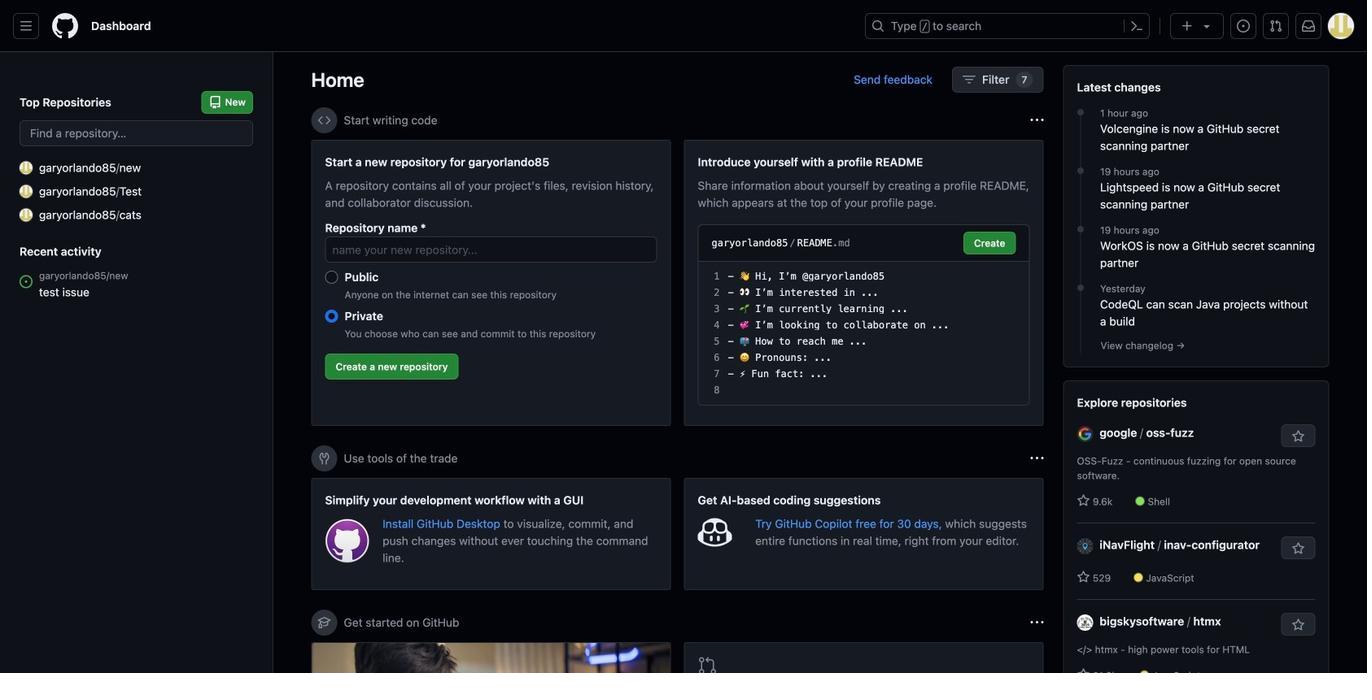 Task type: vqa. For each thing, say whether or not it's contained in the screenshot.
top the "git pull request" image
yes



Task type: locate. For each thing, give the bounding box(es) containing it.
1 vertical spatial star image
[[1077, 669, 1090, 674]]

None radio
[[325, 271, 338, 284], [325, 310, 338, 323], [325, 271, 338, 284], [325, 310, 338, 323]]

explore repositories navigation
[[1063, 381, 1330, 674]]

0 vertical spatial star image
[[1077, 495, 1090, 508]]

tools image
[[318, 453, 331, 466]]

0 horizontal spatial git pull request image
[[698, 657, 717, 674]]

@bigskysoftware profile image
[[1077, 615, 1094, 631]]

1 dot fill image from the top
[[1074, 106, 1087, 119]]

1 vertical spatial dot fill image
[[1074, 164, 1087, 177]]

none submit inside introduce yourself with a profile readme element
[[964, 232, 1016, 255]]

2 why am i seeing this? image from the top
[[1031, 453, 1044, 466]]

explore element
[[1063, 65, 1330, 674]]

star this repository image for @bigskysoftware profile icon star image
[[1292, 619, 1305, 632]]

mortar board image
[[318, 617, 331, 630]]

0 vertical spatial star this repository image
[[1292, 431, 1305, 444]]

git pull request image
[[1270, 20, 1283, 33], [698, 657, 717, 674]]

1 vertical spatial why am i seeing this? image
[[1031, 453, 1044, 466]]

3 star this repository image from the top
[[1292, 619, 1305, 632]]

star image down @bigskysoftware profile icon
[[1077, 669, 1090, 674]]

star this repository image
[[1292, 431, 1305, 444], [1292, 543, 1305, 556], [1292, 619, 1305, 632]]

1 horizontal spatial git pull request image
[[1270, 20, 1283, 33]]

0 vertical spatial dot fill image
[[1074, 106, 1087, 119]]

star image
[[1077, 495, 1090, 508], [1077, 669, 1090, 674]]

why am i seeing this? image
[[1031, 114, 1044, 127], [1031, 453, 1044, 466]]

1 vertical spatial star this repository image
[[1292, 543, 1305, 556]]

code image
[[318, 114, 331, 127]]

0 vertical spatial git pull request image
[[1270, 20, 1283, 33]]

homepage image
[[52, 13, 78, 39]]

2 star this repository image from the top
[[1292, 543, 1305, 556]]

2 star image from the top
[[1077, 669, 1090, 674]]

star image up @inavflight profile 'image' at the right of page
[[1077, 495, 1090, 508]]

dot fill image
[[1074, 223, 1087, 236]]

0 vertical spatial why am i seeing this? image
[[1031, 114, 1044, 127]]

1 vertical spatial git pull request image
[[698, 657, 717, 674]]

why am i seeing this? image for introduce yourself with a profile readme element
[[1031, 114, 1044, 127]]

triangle down image
[[1201, 20, 1214, 33]]

dot fill image
[[1074, 106, 1087, 119], [1074, 164, 1087, 177], [1074, 282, 1087, 295]]

2 vertical spatial star this repository image
[[1292, 619, 1305, 632]]

@inavflight profile image
[[1077, 539, 1094, 555]]

new image
[[20, 162, 33, 175]]

1 star this repository image from the top
[[1292, 431, 1305, 444]]

None submit
[[964, 232, 1016, 255]]

simplify your development workflow with a gui element
[[311, 479, 671, 591]]

issue opened image
[[1237, 20, 1250, 33]]

what is github? element
[[311, 643, 671, 674]]

1 star image from the top
[[1077, 495, 1090, 508]]

2 vertical spatial dot fill image
[[1074, 282, 1087, 295]]

Find a repository… text field
[[20, 120, 253, 147]]

1 why am i seeing this? image from the top
[[1031, 114, 1044, 127]]

get ai-based coding suggestions element
[[684, 479, 1044, 591]]



Task type: describe. For each thing, give the bounding box(es) containing it.
start a new repository element
[[311, 140, 671, 427]]

cats image
[[20, 209, 33, 222]]

plus image
[[1181, 20, 1194, 33]]

star this repository image for star image for @google profile icon
[[1292, 431, 1305, 444]]

why am i seeing this? image for get ai-based coding suggestions element
[[1031, 453, 1044, 466]]

open issue image
[[20, 276, 33, 289]]

name your new repository... text field
[[325, 237, 657, 263]]

star image for @bigskysoftware profile icon
[[1077, 669, 1090, 674]]

test image
[[20, 185, 33, 198]]

github desktop image
[[325, 519, 370, 564]]

notifications image
[[1302, 20, 1315, 33]]

what is github? image
[[312, 644, 670, 674]]

2 dot fill image from the top
[[1074, 164, 1087, 177]]

filter image
[[963, 73, 976, 86]]

3 dot fill image from the top
[[1074, 282, 1087, 295]]

why am i seeing this? image
[[1031, 617, 1044, 630]]

command palette image
[[1131, 20, 1144, 33]]

star image for @google profile icon
[[1077, 495, 1090, 508]]

star image
[[1077, 571, 1090, 584]]

Top Repositories search field
[[20, 120, 253, 147]]

@google profile image
[[1077, 426, 1094, 443]]

introduce yourself with a profile readme element
[[684, 140, 1044, 427]]



